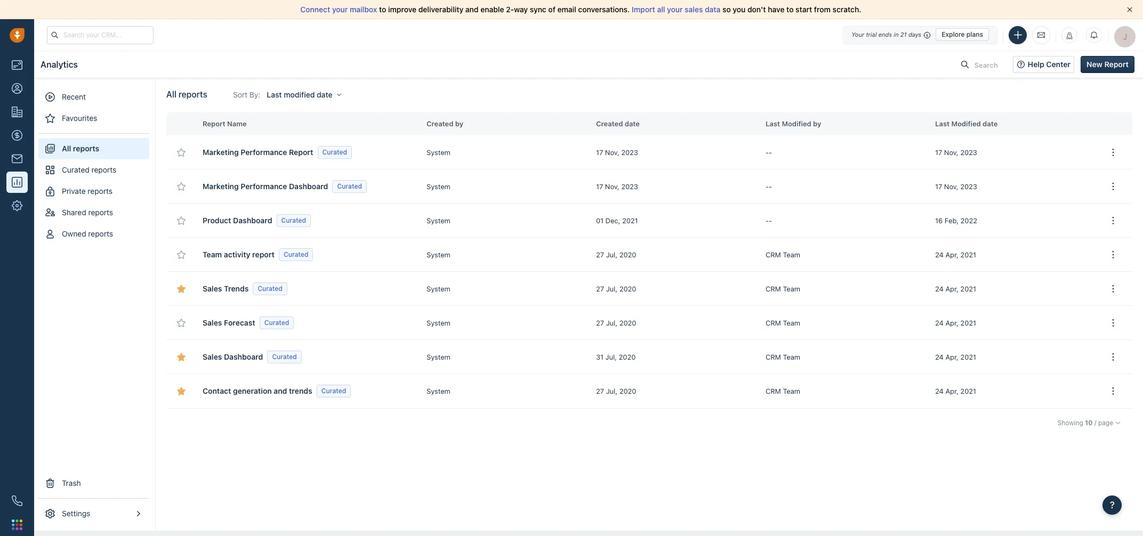Task type: vqa. For each thing, say whether or not it's contained in the screenshot.
Follow up
no



Task type: locate. For each thing, give the bounding box(es) containing it.
to
[[379, 5, 386, 14], [787, 5, 794, 14]]

2 your from the left
[[667, 5, 683, 14]]

mailbox
[[350, 5, 377, 14]]

in
[[894, 31, 899, 38]]

21
[[901, 31, 907, 38]]

email
[[558, 5, 576, 14]]

0 horizontal spatial your
[[332, 5, 348, 14]]

connect
[[301, 5, 330, 14]]

sales
[[685, 5, 703, 14]]

0 horizontal spatial to
[[379, 5, 386, 14]]

enable
[[481, 5, 504, 14]]

have
[[768, 5, 785, 14]]

of
[[549, 5, 556, 14]]

plans
[[967, 30, 984, 38]]

send email image
[[1038, 30, 1045, 39]]

days
[[909, 31, 922, 38]]

your
[[852, 31, 865, 38]]

phone element
[[6, 491, 28, 512]]

your trial ends in 21 days
[[852, 31, 922, 38]]

and
[[466, 5, 479, 14]]

1 horizontal spatial your
[[667, 5, 683, 14]]

1 your from the left
[[332, 5, 348, 14]]

your right all
[[667, 5, 683, 14]]

explore plans
[[942, 30, 984, 38]]

phone image
[[12, 496, 22, 507]]

to left start
[[787, 5, 794, 14]]

1 horizontal spatial to
[[787, 5, 794, 14]]

explore
[[942, 30, 965, 38]]

connect your mailbox to improve deliverability and enable 2-way sync of email conversations. import all your sales data so you don't have to start from scratch.
[[301, 5, 862, 14]]

to right mailbox
[[379, 5, 386, 14]]

explore plans link
[[936, 28, 989, 41]]

way
[[514, 5, 528, 14]]

your left mailbox
[[332, 5, 348, 14]]

sync
[[530, 5, 547, 14]]

your
[[332, 5, 348, 14], [667, 5, 683, 14]]



Task type: describe. For each thing, give the bounding box(es) containing it.
data
[[705, 5, 721, 14]]

conversations.
[[578, 5, 630, 14]]

improve
[[388, 5, 417, 14]]

import
[[632, 5, 655, 14]]

trial
[[866, 31, 877, 38]]

2 to from the left
[[787, 5, 794, 14]]

don't
[[748, 5, 766, 14]]

close image
[[1128, 7, 1133, 12]]

you
[[733, 5, 746, 14]]

connect your mailbox link
[[301, 5, 379, 14]]

import all your sales data link
[[632, 5, 723, 14]]

from
[[814, 5, 831, 14]]

start
[[796, 5, 813, 14]]

ends
[[879, 31, 892, 38]]

deliverability
[[419, 5, 464, 14]]

2-
[[506, 5, 514, 14]]

what's new image
[[1066, 32, 1074, 39]]

freshworks switcher image
[[12, 520, 22, 531]]

1 to from the left
[[379, 5, 386, 14]]

scratch.
[[833, 5, 862, 14]]

so
[[723, 5, 731, 14]]

Search your CRM... text field
[[47, 26, 154, 44]]

all
[[657, 5, 665, 14]]



